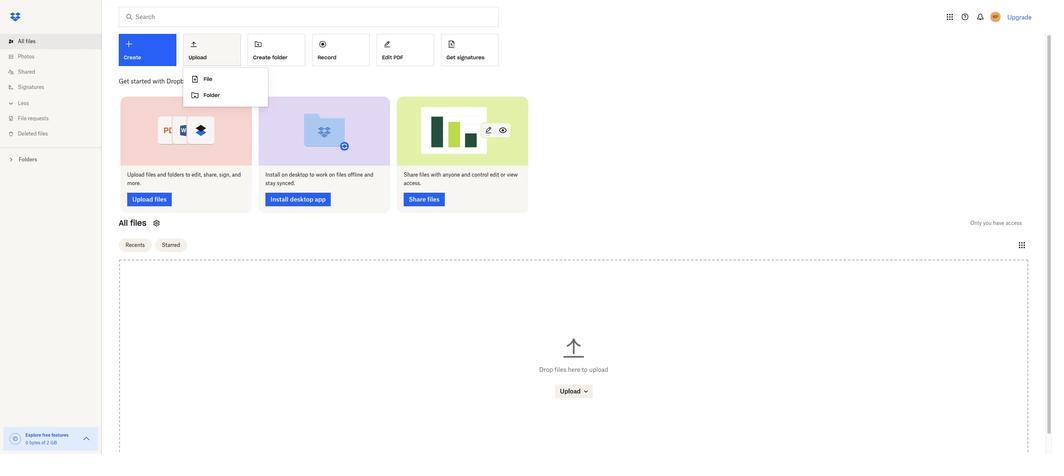 Task type: describe. For each thing, give the bounding box(es) containing it.
all files list item
[[0, 34, 102, 49]]

files up recents
[[130, 218, 146, 228]]

only you have access
[[970, 220, 1022, 226]]

sign,
[[219, 172, 231, 178]]

have
[[993, 220, 1004, 226]]

file requests link
[[7, 111, 102, 126]]

get signatures
[[447, 54, 485, 61]]

requests
[[28, 115, 49, 122]]

get for get started with dropbox
[[119, 78, 129, 85]]

signatures link
[[7, 80, 102, 95]]

file for file requests
[[18, 115, 27, 122]]

pdf
[[394, 54, 403, 61]]

folder menu item
[[183, 87, 268, 103]]

photos
[[18, 53, 34, 60]]

access.
[[404, 180, 421, 186]]

features
[[51, 433, 69, 438]]

gb
[[50, 441, 57, 446]]

upload files and folders to edit, share, sign, and more.
[[127, 172, 241, 186]]

edit
[[382, 54, 392, 61]]

desktop
[[289, 172, 308, 178]]

deleted files
[[18, 131, 48, 137]]

files left here
[[555, 366, 566, 374]]

files inside install on desktop to work on files offline and stay synced.
[[336, 172, 346, 178]]

all files link
[[7, 34, 102, 49]]

deleted
[[18, 131, 37, 137]]

edit
[[490, 172, 499, 178]]

2
[[47, 441, 49, 446]]

all files inside list item
[[18, 38, 36, 45]]

folder
[[272, 54, 288, 61]]

folders button
[[0, 153, 102, 166]]

folders
[[19, 156, 37, 163]]

of
[[41, 441, 45, 446]]

file for file
[[204, 76, 212, 82]]

you
[[983, 220, 992, 226]]

list containing all files
[[0, 29, 102, 148]]

shared link
[[7, 64, 102, 80]]

files inside "share files with anyone and control edit or view access."
[[419, 172, 429, 178]]

upgrade link
[[1007, 13, 1032, 21]]

work
[[316, 172, 328, 178]]

0
[[25, 441, 28, 446]]

2 and from the left
[[232, 172, 241, 178]]

create folder button
[[248, 34, 305, 66]]

upload button
[[183, 34, 241, 66]]

share files with anyone and control edit or view access.
[[404, 172, 518, 186]]

file menu item
[[183, 71, 268, 87]]

files right 'deleted'
[[38, 131, 48, 137]]

starred
[[162, 242, 180, 248]]

synced.
[[277, 180, 295, 186]]

create folder
[[253, 54, 288, 61]]

1 and from the left
[[157, 172, 166, 178]]

install
[[265, 172, 280, 178]]

or
[[501, 172, 505, 178]]

1 on from the left
[[282, 172, 288, 178]]

folder
[[204, 92, 220, 98]]

with for started
[[152, 78, 165, 85]]

stay
[[265, 180, 275, 186]]

less
[[18, 100, 29, 106]]



Task type: vqa. For each thing, say whether or not it's contained in the screenshot.
the Recents BUTTON
yes



Task type: locate. For each thing, give the bounding box(es) containing it.
file inside file menu item
[[204, 76, 212, 82]]

upload
[[589, 366, 608, 374]]

upload for upload
[[189, 54, 207, 61]]

get inside button
[[447, 54, 455, 61]]

and inside "share files with anyone and control edit or view access."
[[461, 172, 470, 178]]

0 horizontal spatial upload
[[127, 172, 144, 178]]

and
[[157, 172, 166, 178], [232, 172, 241, 178], [364, 172, 373, 178], [461, 172, 470, 178]]

all files
[[18, 38, 36, 45], [119, 218, 146, 228]]

1 horizontal spatial with
[[431, 172, 441, 178]]

control
[[472, 172, 489, 178]]

files up the photos
[[26, 38, 36, 45]]

and right sign,
[[232, 172, 241, 178]]

share
[[404, 172, 418, 178]]

deleted files link
[[7, 126, 102, 142]]

free
[[42, 433, 50, 438]]

1 horizontal spatial upload
[[189, 54, 207, 61]]

anyone
[[443, 172, 460, 178]]

dropbox
[[166, 78, 190, 85]]

quota usage element
[[8, 433, 22, 446]]

0 horizontal spatial all files
[[18, 38, 36, 45]]

dropbox image
[[7, 8, 24, 25]]

0 vertical spatial upload
[[189, 54, 207, 61]]

get left started
[[119, 78, 129, 85]]

signatures
[[18, 84, 44, 90]]

upgrade
[[1007, 13, 1032, 21]]

0 horizontal spatial file
[[18, 115, 27, 122]]

1 horizontal spatial on
[[329, 172, 335, 178]]

0 horizontal spatial get
[[119, 78, 129, 85]]

and left the control
[[461, 172, 470, 178]]

all up recents
[[119, 218, 128, 228]]

on right work
[[329, 172, 335, 178]]

0 vertical spatial file
[[204, 76, 212, 82]]

with inside "share files with anyone and control edit or view access."
[[431, 172, 441, 178]]

1 horizontal spatial all
[[119, 218, 128, 228]]

3 and from the left
[[364, 172, 373, 178]]

create
[[253, 54, 271, 61]]

access
[[1006, 220, 1022, 226]]

1 vertical spatial all
[[119, 218, 128, 228]]

2 horizontal spatial to
[[582, 366, 587, 374]]

started
[[131, 78, 151, 85]]

drop
[[539, 366, 553, 374]]

drop files here to upload
[[539, 366, 608, 374]]

edit,
[[192, 172, 202, 178]]

offline
[[348, 172, 363, 178]]

explore free features 0 bytes of 2 gb
[[25, 433, 69, 446]]

with right started
[[152, 78, 165, 85]]

files left offline
[[336, 172, 346, 178]]

file
[[204, 76, 212, 82], [18, 115, 27, 122]]

here
[[568, 366, 580, 374]]

get left signatures
[[447, 54, 455, 61]]

files left folders at the top left of page
[[146, 172, 156, 178]]

less image
[[7, 99, 15, 108]]

2 on from the left
[[329, 172, 335, 178]]

0 horizontal spatial to
[[185, 172, 190, 178]]

0 horizontal spatial all
[[18, 38, 24, 45]]

and inside install on desktop to work on files offline and stay synced.
[[364, 172, 373, 178]]

all files up the photos
[[18, 38, 36, 45]]

get for get signatures
[[447, 54, 455, 61]]

record
[[318, 54, 336, 61]]

recents button
[[119, 239, 152, 252]]

explore
[[25, 433, 41, 438]]

to inside upload files and folders to edit, share, sign, and more.
[[185, 172, 190, 178]]

upload inside upload files and folders to edit, share, sign, and more.
[[127, 172, 144, 178]]

1 horizontal spatial file
[[204, 76, 212, 82]]

file up folder
[[204, 76, 212, 82]]

list
[[0, 29, 102, 148]]

all
[[18, 38, 24, 45], [119, 218, 128, 228]]

edit pdf button
[[377, 34, 434, 66]]

install on desktop to work on files offline and stay synced.
[[265, 172, 373, 186]]

with for files
[[431, 172, 441, 178]]

upload for upload files and folders to edit, share, sign, and more.
[[127, 172, 144, 178]]

upload
[[189, 54, 207, 61], [127, 172, 144, 178]]

0 vertical spatial with
[[152, 78, 165, 85]]

share,
[[203, 172, 218, 178]]

1 horizontal spatial all files
[[119, 218, 146, 228]]

recents
[[126, 242, 145, 248]]

upload inside popup button
[[189, 54, 207, 61]]

all inside list item
[[18, 38, 24, 45]]

get started with dropbox
[[119, 78, 190, 85]]

files right share
[[419, 172, 429, 178]]

to for drop files here to upload
[[582, 366, 587, 374]]

to left edit,
[[185, 172, 190, 178]]

to right here
[[582, 366, 587, 374]]

signatures
[[457, 54, 485, 61]]

with
[[152, 78, 165, 85], [431, 172, 441, 178]]

4 and from the left
[[461, 172, 470, 178]]

on
[[282, 172, 288, 178], [329, 172, 335, 178]]

view
[[507, 172, 518, 178]]

more.
[[127, 180, 141, 186]]

to
[[185, 172, 190, 178], [310, 172, 314, 178], [582, 366, 587, 374]]

edit pdf
[[382, 54, 403, 61]]

0 horizontal spatial on
[[282, 172, 288, 178]]

to inside install on desktop to work on files offline and stay synced.
[[310, 172, 314, 178]]

bytes
[[29, 441, 40, 446]]

1 vertical spatial all files
[[119, 218, 146, 228]]

0 vertical spatial all files
[[18, 38, 36, 45]]

1 vertical spatial with
[[431, 172, 441, 178]]

files inside upload files and folders to edit, share, sign, and more.
[[146, 172, 156, 178]]

file down less
[[18, 115, 27, 122]]

to left work
[[310, 172, 314, 178]]

get signatures button
[[441, 34, 499, 66]]

shared
[[18, 69, 35, 75]]

upload up the more.
[[127, 172, 144, 178]]

files inside list item
[[26, 38, 36, 45]]

starred button
[[155, 239, 187, 252]]

0 vertical spatial all
[[18, 38, 24, 45]]

get
[[447, 54, 455, 61], [119, 78, 129, 85]]

to for install on desktop to work on files offline and stay synced.
[[310, 172, 314, 178]]

record button
[[312, 34, 370, 66]]

file inside file requests link
[[18, 115, 27, 122]]

photos link
[[7, 49, 102, 64]]

1 horizontal spatial get
[[447, 54, 455, 61]]

files
[[26, 38, 36, 45], [38, 131, 48, 137], [146, 172, 156, 178], [336, 172, 346, 178], [419, 172, 429, 178], [130, 218, 146, 228], [555, 366, 566, 374]]

1 vertical spatial upload
[[127, 172, 144, 178]]

only
[[970, 220, 982, 226]]

1 vertical spatial file
[[18, 115, 27, 122]]

upload up dropbox
[[189, 54, 207, 61]]

file requests
[[18, 115, 49, 122]]

on up synced.
[[282, 172, 288, 178]]

all files up recents
[[119, 218, 146, 228]]

0 horizontal spatial with
[[152, 78, 165, 85]]

and left folders at the top left of page
[[157, 172, 166, 178]]

1 horizontal spatial to
[[310, 172, 314, 178]]

1 vertical spatial get
[[119, 78, 129, 85]]

with left anyone
[[431, 172, 441, 178]]

0 vertical spatial get
[[447, 54, 455, 61]]

folders
[[168, 172, 184, 178]]

and right offline
[[364, 172, 373, 178]]

all up the photos
[[18, 38, 24, 45]]



